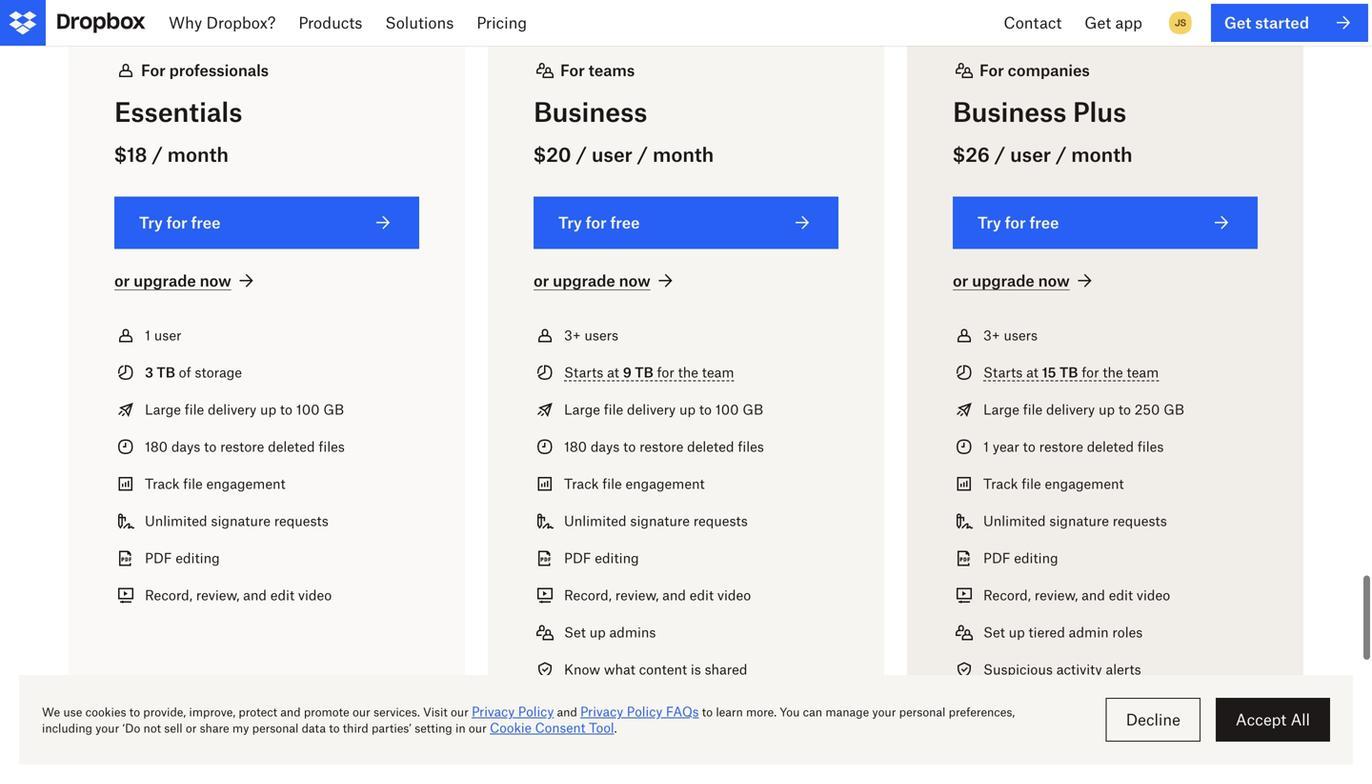 Task type: vqa. For each thing, say whether or not it's contained in the screenshot.
names
no



Task type: describe. For each thing, give the bounding box(es) containing it.
video for business plus
[[1137, 588, 1170, 604]]

pdf for business plus
[[984, 551, 1011, 567]]

try for free for essentials
[[139, 213, 221, 232]]

$26 / user / month
[[953, 143, 1133, 166]]

deleted for business
[[687, 439, 734, 455]]

know what content is shared
[[564, 662, 748, 678]]

gb for business plus
[[1164, 402, 1185, 418]]

1 year to restore deleted files
[[984, 439, 1164, 455]]

pdf editing for business plus
[[984, 551, 1058, 567]]

what
[[604, 662, 635, 678]]

users for business
[[585, 327, 619, 344]]

for companies
[[980, 61, 1090, 80]]

large file delivery up to 100 gb for essentials
[[145, 402, 344, 418]]

contact button
[[992, 0, 1073, 46]]

$18
[[114, 143, 147, 166]]

starts for business plus
[[984, 365, 1023, 381]]

1 for 1 user
[[145, 327, 151, 344]]

3+ for business plus
[[984, 327, 1000, 344]]

for for business
[[586, 213, 607, 232]]

products
[[299, 13, 362, 32]]

days for business
[[591, 439, 620, 455]]

content
[[639, 662, 687, 678]]

pdf editing for essentials
[[145, 551, 220, 567]]

get started
[[1225, 13, 1309, 32]]

try for essentials
[[139, 213, 163, 232]]

track file engagement for business plus
[[984, 476, 1124, 492]]

compliance
[[984, 699, 1060, 715]]

contact
[[1004, 13, 1062, 32]]

1 month from the left
[[167, 143, 229, 166]]

review, for essentials
[[196, 588, 240, 604]]

files for essentials
[[319, 439, 345, 455]]

get for get started
[[1225, 13, 1252, 32]]

3 tb of storage
[[145, 365, 242, 381]]

/ for essentials
[[152, 143, 163, 166]]

admins
[[609, 625, 656, 641]]

tb for business
[[635, 365, 654, 381]]

and for business
[[662, 588, 686, 604]]

essentials
[[114, 96, 242, 128]]

business for business
[[534, 96, 647, 128]]

know
[[564, 662, 600, 678]]

or for essentials
[[114, 272, 130, 290]]

suspicious
[[984, 662, 1053, 678]]

for for business plus
[[980, 61, 1004, 80]]

started
[[1255, 13, 1309, 32]]

try for business
[[558, 213, 582, 232]]

restore for essentials
[[220, 439, 264, 455]]

get app
[[1085, 13, 1143, 32]]

pdf for essentials
[[145, 551, 172, 567]]

record, for business
[[564, 588, 612, 604]]

gb for essentials
[[323, 402, 344, 418]]

now for business
[[619, 272, 651, 290]]

user for business
[[592, 143, 633, 166]]

shared
[[705, 662, 748, 678]]

track for business
[[564, 476, 599, 492]]

engagement for business
[[626, 476, 705, 492]]

restore for business plus
[[1039, 439, 1084, 455]]

set for business plus
[[984, 625, 1005, 641]]

signature for business
[[630, 513, 690, 530]]

/ for business
[[576, 143, 587, 166]]

files for business
[[738, 439, 764, 455]]

upgrade for business plus
[[972, 272, 1035, 290]]

admin
[[1069, 625, 1109, 641]]

solutions
[[385, 13, 454, 32]]

engagement for essentials
[[206, 476, 285, 492]]

year
[[993, 439, 1020, 455]]

get app button
[[1073, 0, 1154, 46]]

starts at 9 tb for the team
[[564, 365, 734, 381]]

free for business plus
[[1030, 213, 1059, 232]]

starts at 15 tb for the team
[[984, 365, 1159, 381]]

100 for essentials
[[296, 402, 320, 418]]

unlimited for business plus
[[984, 513, 1046, 530]]

$20 / user / month
[[534, 143, 714, 166]]

users for business plus
[[1004, 327, 1038, 344]]

edit for business
[[690, 588, 714, 604]]

or upgrade now for essentials
[[114, 272, 231, 290]]

js button
[[1165, 8, 1196, 38]]

gb for business
[[743, 402, 763, 418]]

business for business plus
[[953, 96, 1067, 128]]

unlimited signature requests for business plus
[[984, 513, 1167, 530]]

for for essentials
[[166, 213, 187, 232]]

engagement for business plus
[[1045, 476, 1124, 492]]

unlimited signature requests for essentials
[[145, 513, 329, 530]]

js
[[1175, 17, 1186, 29]]

record, review, and edit video for business plus
[[984, 588, 1170, 604]]

$18 / month
[[114, 143, 229, 166]]

record, for essentials
[[145, 588, 192, 604]]

180 for essentials
[[145, 439, 168, 455]]

activity
[[1057, 662, 1102, 678]]

3+ users for business
[[564, 327, 619, 344]]

180 days to restore deleted files for business
[[564, 439, 764, 455]]

for professionals
[[141, 61, 269, 80]]

the for business plus
[[1103, 365, 1123, 381]]

set up tiered admin roles
[[984, 625, 1143, 641]]

for teams
[[560, 61, 635, 80]]

9
[[623, 365, 632, 381]]

plus
[[1073, 96, 1127, 128]]

video for business
[[717, 588, 751, 604]]

editing for essentials
[[176, 551, 220, 567]]

free for essentials
[[191, 213, 221, 232]]

storage
[[195, 365, 242, 381]]

get started link
[[1211, 4, 1369, 42]]

1 user
[[145, 327, 182, 344]]

why dropbox?
[[169, 13, 276, 32]]

record, review, and edit video for business
[[564, 588, 751, 604]]

for for business plus
[[1005, 213, 1026, 232]]

solutions button
[[374, 0, 465, 46]]

business plus
[[953, 96, 1127, 128]]

review, for business plus
[[1035, 588, 1078, 604]]

app
[[1115, 13, 1143, 32]]

requests for business
[[694, 513, 748, 530]]

professionals
[[169, 61, 269, 80]]

3
[[145, 365, 153, 381]]

restore for business
[[640, 439, 684, 455]]



Task type: locate. For each thing, give the bounding box(es) containing it.
2 horizontal spatial record,
[[984, 588, 1031, 604]]

2 horizontal spatial free
[[1030, 213, 1059, 232]]

at left 15
[[1026, 365, 1039, 381]]

user
[[592, 143, 633, 166], [1010, 143, 1051, 166], [154, 327, 182, 344]]

0 horizontal spatial unlimited
[[145, 513, 207, 530]]

edit
[[270, 588, 295, 604], [690, 588, 714, 604], [1109, 588, 1133, 604]]

or upgrade now link up 1 user
[[114, 270, 258, 293]]

100
[[296, 402, 320, 418], [716, 402, 739, 418]]

1 large file delivery up to 100 gb from the left
[[145, 402, 344, 418]]

2 business from the left
[[953, 96, 1067, 128]]

2 horizontal spatial record, review, and edit video
[[984, 588, 1170, 604]]

deleted for business plus
[[1087, 439, 1134, 455]]

1 starts from the left
[[564, 365, 604, 381]]

restore down starts at 9 tb for the team
[[640, 439, 684, 455]]

gb
[[323, 402, 344, 418], [743, 402, 763, 418], [1164, 402, 1185, 418]]

delivery down storage
[[208, 402, 257, 418]]

1 horizontal spatial business
[[953, 96, 1067, 128]]

0 horizontal spatial requests
[[274, 513, 329, 530]]

2 record, from the left
[[564, 588, 612, 604]]

compliance tracking
[[984, 699, 1115, 715]]

1 large from the left
[[145, 402, 181, 418]]

3+ users
[[564, 327, 619, 344], [984, 327, 1038, 344]]

signature for essentials
[[211, 513, 271, 530]]

3 edit from the left
[[1109, 588, 1133, 604]]

1 unlimited signature requests from the left
[[145, 513, 329, 530]]

3+
[[564, 327, 581, 344], [984, 327, 1000, 344]]

0 horizontal spatial signature
[[211, 513, 271, 530]]

1 try for free from the left
[[139, 213, 221, 232]]

0 horizontal spatial user
[[154, 327, 182, 344]]

video for essentials
[[298, 588, 332, 604]]

for up large file delivery up to 250 gb
[[1082, 365, 1099, 381]]

$20
[[534, 143, 571, 166]]

2 horizontal spatial track file engagement
[[984, 476, 1124, 492]]

5 / from the left
[[1056, 143, 1067, 166]]

1 horizontal spatial days
[[591, 439, 620, 455]]

2 try for free from the left
[[558, 213, 640, 232]]

0 horizontal spatial 100
[[296, 402, 320, 418]]

why dropbox? button
[[157, 0, 287, 46]]

1 horizontal spatial get
[[1225, 13, 1252, 32]]

1 horizontal spatial engagement
[[626, 476, 705, 492]]

delivery down starts at 15 tb for the team
[[1046, 402, 1095, 418]]

3 record, from the left
[[984, 588, 1031, 604]]

track
[[145, 476, 180, 492], [564, 476, 599, 492], [984, 476, 1018, 492]]

1 horizontal spatial 180 days to restore deleted files
[[564, 439, 764, 455]]

month for business plus
[[1071, 143, 1133, 166]]

delivery for essentials
[[208, 402, 257, 418]]

or for business
[[534, 272, 549, 290]]

0 horizontal spatial team
[[702, 365, 734, 381]]

4 / from the left
[[995, 143, 1006, 166]]

1 horizontal spatial or upgrade now link
[[534, 270, 677, 293]]

tb right 3
[[157, 365, 175, 381]]

suspicious activity alerts
[[984, 662, 1141, 678]]

2 free from the left
[[610, 213, 640, 232]]

0 horizontal spatial upgrade
[[134, 272, 196, 290]]

at for business
[[607, 365, 619, 381]]

try down the $26 on the right top of the page
[[978, 213, 1001, 232]]

1 horizontal spatial record, review, and edit video
[[564, 588, 751, 604]]

0 horizontal spatial large file delivery up to 100 gb
[[145, 402, 344, 418]]

1 3+ users from the left
[[564, 327, 619, 344]]

large for business
[[564, 402, 600, 418]]

is
[[691, 662, 701, 678]]

at for business plus
[[1026, 365, 1039, 381]]

for for business
[[560, 61, 585, 80]]

2 the from the left
[[1103, 365, 1123, 381]]

1 business from the left
[[534, 96, 647, 128]]

1 horizontal spatial user
[[592, 143, 633, 166]]

0 horizontal spatial review,
[[196, 588, 240, 604]]

2 days from the left
[[591, 439, 620, 455]]

2 horizontal spatial try for free
[[978, 213, 1059, 232]]

free down $20 / user / month
[[610, 213, 640, 232]]

1 for 1 year to restore deleted files
[[984, 439, 989, 455]]

1 100 from the left
[[296, 402, 320, 418]]

1 record, from the left
[[145, 588, 192, 604]]

2 now from the left
[[619, 272, 651, 290]]

1 horizontal spatial record,
[[564, 588, 612, 604]]

3+ up starts at 9 tb for the team
[[564, 327, 581, 344]]

for left companies
[[980, 61, 1004, 80]]

0 horizontal spatial starts
[[564, 365, 604, 381]]

2 deleted from the left
[[687, 439, 734, 455]]

0 horizontal spatial or upgrade now
[[114, 272, 231, 290]]

0 horizontal spatial deleted
[[268, 439, 315, 455]]

2 tb from the left
[[635, 365, 654, 381]]

days down starts at 9 tb for the team
[[591, 439, 620, 455]]

try
[[139, 213, 163, 232], [558, 213, 582, 232], [978, 213, 1001, 232]]

track file engagement
[[145, 476, 285, 492], [564, 476, 705, 492], [984, 476, 1124, 492]]

tb right 15
[[1060, 365, 1078, 381]]

3 engagement from the left
[[1045, 476, 1124, 492]]

1 or upgrade now link from the left
[[114, 270, 258, 293]]

1 tb from the left
[[157, 365, 175, 381]]

1 horizontal spatial deleted
[[687, 439, 734, 455]]

now for business plus
[[1038, 272, 1070, 290]]

1 horizontal spatial review,
[[615, 588, 659, 604]]

0 horizontal spatial and
[[243, 588, 267, 604]]

100 for business
[[716, 402, 739, 418]]

1 edit from the left
[[270, 588, 295, 604]]

0 horizontal spatial business
[[534, 96, 647, 128]]

unlimited for business
[[564, 513, 627, 530]]

0 horizontal spatial now
[[200, 272, 231, 290]]

2 3+ users from the left
[[984, 327, 1038, 344]]

2 delivery from the left
[[627, 402, 676, 418]]

upgrade
[[134, 272, 196, 290], [553, 272, 615, 290], [972, 272, 1035, 290]]

large for essentials
[[145, 402, 181, 418]]

0 horizontal spatial unlimited signature requests
[[145, 513, 329, 530]]

3 / from the left
[[637, 143, 648, 166]]

record, review, and edit video for essentials
[[145, 588, 332, 604]]

up for business
[[679, 402, 696, 418]]

unlimited for essentials
[[145, 513, 207, 530]]

1 horizontal spatial large
[[564, 402, 600, 418]]

review,
[[196, 588, 240, 604], [615, 588, 659, 604], [1035, 588, 1078, 604]]

2 horizontal spatial engagement
[[1045, 476, 1124, 492]]

deleted for essentials
[[268, 439, 315, 455]]

delivery
[[208, 402, 257, 418], [627, 402, 676, 418], [1046, 402, 1095, 418]]

large file delivery up to 250 gb
[[984, 402, 1185, 418]]

1 horizontal spatial pdf
[[564, 551, 591, 567]]

0 horizontal spatial or
[[114, 272, 130, 290]]

1 horizontal spatial the
[[1103, 365, 1123, 381]]

1 horizontal spatial or
[[534, 272, 549, 290]]

2 horizontal spatial large
[[984, 402, 1020, 418]]

and for essentials
[[243, 588, 267, 604]]

1 horizontal spatial at
[[1026, 365, 1039, 381]]

get for get app
[[1085, 13, 1111, 32]]

1 at from the left
[[607, 365, 619, 381]]

team for business
[[702, 365, 734, 381]]

teams
[[589, 61, 635, 80]]

or upgrade now link up 9
[[534, 270, 677, 293]]

record, for business plus
[[984, 588, 1031, 604]]

1 upgrade from the left
[[134, 272, 196, 290]]

0 horizontal spatial editing
[[176, 551, 220, 567]]

3+ users up starts at 15 tb for the team
[[984, 327, 1038, 344]]

the right 9
[[678, 365, 699, 381]]

track file engagement for business
[[564, 476, 705, 492]]

1 or upgrade now from the left
[[114, 272, 231, 290]]

2 files from the left
[[738, 439, 764, 455]]

track file engagement for essentials
[[145, 476, 285, 492]]

get left "app" at the right top of the page
[[1085, 13, 1111, 32]]

files
[[319, 439, 345, 455], [738, 439, 764, 455], [1138, 439, 1164, 455]]

2 100 from the left
[[716, 402, 739, 418]]

1 pdf from the left
[[145, 551, 172, 567]]

2 horizontal spatial delivery
[[1046, 402, 1095, 418]]

1 gb from the left
[[323, 402, 344, 418]]

users
[[585, 327, 619, 344], [1004, 327, 1038, 344]]

1 track from the left
[[145, 476, 180, 492]]

2 horizontal spatial signature
[[1050, 513, 1109, 530]]

editing for business
[[595, 551, 639, 567]]

0 horizontal spatial free
[[191, 213, 221, 232]]

2 large from the left
[[564, 402, 600, 418]]

1 restore from the left
[[220, 439, 264, 455]]

days for essentials
[[171, 439, 200, 455]]

get inside popup button
[[1085, 13, 1111, 32]]

3 month from the left
[[1071, 143, 1133, 166]]

180 days to restore deleted files
[[145, 439, 345, 455], [564, 439, 764, 455]]

2 track from the left
[[564, 476, 599, 492]]

2 large file delivery up to 100 gb from the left
[[564, 402, 763, 418]]

2 signature from the left
[[630, 513, 690, 530]]

days down of
[[171, 439, 200, 455]]

0 horizontal spatial at
[[607, 365, 619, 381]]

2 horizontal spatial now
[[1038, 272, 1070, 290]]

3 or upgrade now link from the left
[[953, 270, 1097, 293]]

and
[[243, 588, 267, 604], [662, 588, 686, 604], [1082, 588, 1105, 604]]

1 horizontal spatial 3+
[[984, 327, 1000, 344]]

1 horizontal spatial try for free
[[558, 213, 640, 232]]

file
[[185, 402, 204, 418], [604, 402, 623, 418], [1023, 402, 1043, 418], [183, 476, 203, 492], [603, 476, 622, 492], [1022, 476, 1041, 492]]

for down $18 / month
[[166, 213, 187, 232]]

tiered
[[1029, 625, 1065, 641]]

review, for business
[[615, 588, 659, 604]]

for down $26 / user / month
[[1005, 213, 1026, 232]]

pdf for business
[[564, 551, 591, 567]]

1 horizontal spatial editing
[[595, 551, 639, 567]]

try for free down $18 / month
[[139, 213, 221, 232]]

1 horizontal spatial edit
[[690, 588, 714, 604]]

180 days to restore deleted files down starts at 9 tb for the team
[[564, 439, 764, 455]]

3 now from the left
[[1038, 272, 1070, 290]]

1 horizontal spatial restore
[[640, 439, 684, 455]]

2 horizontal spatial month
[[1071, 143, 1133, 166]]

3+ users for business plus
[[984, 327, 1038, 344]]

3 signature from the left
[[1050, 513, 1109, 530]]

1 track file engagement from the left
[[145, 476, 285, 492]]

pricing link
[[465, 0, 539, 46]]

the up large file delivery up to 250 gb
[[1103, 365, 1123, 381]]

0 horizontal spatial restore
[[220, 439, 264, 455]]

0 horizontal spatial 3+ users
[[564, 327, 619, 344]]

try for free down $20 / user / month
[[558, 213, 640, 232]]

1 vertical spatial 1
[[984, 439, 989, 455]]

the for business
[[678, 365, 699, 381]]

1 the from the left
[[678, 365, 699, 381]]

1 180 from the left
[[145, 439, 168, 455]]

0 horizontal spatial days
[[171, 439, 200, 455]]

track for business plus
[[984, 476, 1018, 492]]

2 pdf from the left
[[564, 551, 591, 567]]

restore down large file delivery up to 250 gb
[[1039, 439, 1084, 455]]

2 horizontal spatial track
[[984, 476, 1018, 492]]

video
[[298, 588, 332, 604], [717, 588, 751, 604], [1137, 588, 1170, 604]]

2 horizontal spatial try for free link
[[953, 197, 1258, 249]]

team up 250
[[1127, 365, 1159, 381]]

large file delivery up to 100 gb down storage
[[145, 402, 344, 418]]

$26
[[953, 143, 990, 166]]

1 try from the left
[[139, 213, 163, 232]]

restore down storage
[[220, 439, 264, 455]]

1 180 days to restore deleted files from the left
[[145, 439, 345, 455]]

1 try for free link from the left
[[114, 197, 419, 249]]

try for business plus
[[978, 213, 1001, 232]]

2 horizontal spatial unlimited signature requests
[[984, 513, 1167, 530]]

250
[[1135, 402, 1160, 418]]

3 large from the left
[[984, 402, 1020, 418]]

/ for business plus
[[995, 143, 1006, 166]]

1 horizontal spatial 100
[[716, 402, 739, 418]]

companies
[[1008, 61, 1090, 80]]

starts left 15
[[984, 365, 1023, 381]]

0 horizontal spatial try for free link
[[114, 197, 419, 249]]

1 horizontal spatial for
[[560, 61, 585, 80]]

try for free link for essentials
[[114, 197, 419, 249]]

1 files from the left
[[319, 439, 345, 455]]

now up 9
[[619, 272, 651, 290]]

1 horizontal spatial gb
[[743, 402, 763, 418]]

pdf
[[145, 551, 172, 567], [564, 551, 591, 567], [984, 551, 1011, 567]]

at left 9
[[607, 365, 619, 381]]

editing for business plus
[[1014, 551, 1058, 567]]

1 horizontal spatial now
[[619, 272, 651, 290]]

for left 'teams'
[[560, 61, 585, 80]]

3 tb from the left
[[1060, 365, 1078, 381]]

large file delivery up to 100 gb
[[145, 402, 344, 418], [564, 402, 763, 418]]

user down business plus
[[1010, 143, 1051, 166]]

1 horizontal spatial 3+ users
[[984, 327, 1038, 344]]

1 horizontal spatial track
[[564, 476, 599, 492]]

now
[[200, 272, 231, 290], [619, 272, 651, 290], [1038, 272, 1070, 290]]

0 horizontal spatial track file engagement
[[145, 476, 285, 492]]

3 unlimited from the left
[[984, 513, 1046, 530]]

try for free for business plus
[[978, 213, 1059, 232]]

get
[[1225, 13, 1252, 32], [1085, 13, 1111, 32]]

large down 3
[[145, 402, 181, 418]]

or upgrade now link
[[114, 270, 258, 293], [534, 270, 677, 293], [953, 270, 1097, 293]]

1 deleted from the left
[[268, 439, 315, 455]]

0 horizontal spatial set
[[564, 625, 586, 641]]

1 horizontal spatial or upgrade now
[[534, 272, 651, 290]]

up
[[260, 402, 276, 418], [679, 402, 696, 418], [1099, 402, 1115, 418], [590, 625, 606, 641], [1009, 625, 1025, 641]]

upgrade for business
[[553, 272, 615, 290]]

2 month from the left
[[653, 143, 714, 166]]

try for free link for business plus
[[953, 197, 1258, 249]]

1 up 3
[[145, 327, 151, 344]]

and for business plus
[[1082, 588, 1105, 604]]

why
[[169, 13, 202, 32]]

users up starts at 9 tb for the team
[[585, 327, 619, 344]]

1 horizontal spatial team
[[1127, 365, 1159, 381]]

3 gb from the left
[[1164, 402, 1185, 418]]

0 horizontal spatial 1
[[145, 327, 151, 344]]

or upgrade now link for business
[[534, 270, 677, 293]]

1
[[145, 327, 151, 344], [984, 439, 989, 455]]

for down $20 / user / month
[[586, 213, 607, 232]]

to
[[280, 402, 293, 418], [699, 402, 712, 418], [1119, 402, 1131, 418], [204, 439, 217, 455], [623, 439, 636, 455], [1023, 439, 1036, 455]]

now up storage
[[200, 272, 231, 290]]

for right 9
[[657, 365, 675, 381]]

try for free for business
[[558, 213, 640, 232]]

0 horizontal spatial or upgrade now link
[[114, 270, 258, 293]]

2 horizontal spatial upgrade
[[972, 272, 1035, 290]]

requests for business plus
[[1113, 513, 1167, 530]]

3+ users up starts at 9 tb for the team
[[564, 327, 619, 344]]

15
[[1042, 365, 1057, 381]]

1 horizontal spatial requests
[[694, 513, 748, 530]]

edit for business plus
[[1109, 588, 1133, 604]]

1 review, from the left
[[196, 588, 240, 604]]

products button
[[287, 0, 374, 46]]

set up admins
[[564, 625, 656, 641]]

free down $18 / month
[[191, 213, 221, 232]]

1 set from the left
[[564, 625, 586, 641]]

1 or from the left
[[114, 272, 130, 290]]

track for essentials
[[145, 476, 180, 492]]

team
[[702, 365, 734, 381], [1127, 365, 1159, 381]]

or upgrade now link up 15
[[953, 270, 1097, 293]]

deleted
[[268, 439, 315, 455], [687, 439, 734, 455], [1087, 439, 1134, 455]]

or upgrade now
[[114, 272, 231, 290], [534, 272, 651, 290], [953, 272, 1070, 290]]

user up of
[[154, 327, 182, 344]]

or for business plus
[[953, 272, 969, 290]]

3 delivery from the left
[[1046, 402, 1095, 418]]

business down for companies
[[953, 96, 1067, 128]]

2 set from the left
[[984, 625, 1005, 641]]

free for business
[[610, 213, 640, 232]]

for up essentials
[[141, 61, 166, 80]]

1 horizontal spatial month
[[653, 143, 714, 166]]

edit for essentials
[[270, 588, 295, 604]]

signature
[[211, 513, 271, 530], [630, 513, 690, 530], [1050, 513, 1109, 530]]

or upgrade now for business plus
[[953, 272, 1070, 290]]

2 record, review, and edit video from the left
[[564, 588, 751, 604]]

1 horizontal spatial 1
[[984, 439, 989, 455]]

1 left year
[[984, 439, 989, 455]]

large file delivery up to 100 gb for business
[[564, 402, 763, 418]]

month
[[167, 143, 229, 166], [653, 143, 714, 166], [1071, 143, 1133, 166]]

2 edit from the left
[[690, 588, 714, 604]]

3 free from the left
[[1030, 213, 1059, 232]]

try for free link
[[114, 197, 419, 249], [534, 197, 839, 249], [953, 197, 1258, 249]]

set for business
[[564, 625, 586, 641]]

2 requests from the left
[[694, 513, 748, 530]]

1 signature from the left
[[211, 513, 271, 530]]

requests
[[274, 513, 329, 530], [694, 513, 748, 530], [1113, 513, 1167, 530]]

1 record, review, and edit video from the left
[[145, 588, 332, 604]]

large for business plus
[[984, 402, 1020, 418]]

tb right 9
[[635, 365, 654, 381]]

3 for from the left
[[980, 61, 1004, 80]]

1 horizontal spatial upgrade
[[553, 272, 615, 290]]

3 video from the left
[[1137, 588, 1170, 604]]

2 team from the left
[[1127, 365, 1159, 381]]

pdf editing for business
[[564, 551, 639, 567]]

alerts
[[1106, 662, 1141, 678]]

1 video from the left
[[298, 588, 332, 604]]

large up year
[[984, 402, 1020, 418]]

1 horizontal spatial signature
[[630, 513, 690, 530]]

2 horizontal spatial or
[[953, 272, 969, 290]]

1 horizontal spatial free
[[610, 213, 640, 232]]

delivery down starts at 9 tb for the team
[[627, 402, 676, 418]]

2 3+ from the left
[[984, 327, 1000, 344]]

1 requests from the left
[[274, 513, 329, 530]]

2 180 from the left
[[564, 439, 587, 455]]

files for business plus
[[1138, 439, 1164, 455]]

3 try from the left
[[978, 213, 1001, 232]]

2 horizontal spatial files
[[1138, 439, 1164, 455]]

business down for teams
[[534, 96, 647, 128]]

0 horizontal spatial video
[[298, 588, 332, 604]]

users up starts at 15 tb for the team
[[1004, 327, 1038, 344]]

2 horizontal spatial restore
[[1039, 439, 1084, 455]]

record,
[[145, 588, 192, 604], [564, 588, 612, 604], [984, 588, 1031, 604]]

0 horizontal spatial the
[[678, 365, 699, 381]]

2 180 days to restore deleted files from the left
[[564, 439, 764, 455]]

2 horizontal spatial review,
[[1035, 588, 1078, 604]]

1 horizontal spatial delivery
[[627, 402, 676, 418]]

roles
[[1113, 625, 1143, 641]]

1 team from the left
[[702, 365, 734, 381]]

0 horizontal spatial 3+
[[564, 327, 581, 344]]

of
[[179, 365, 191, 381]]

1 / from the left
[[152, 143, 163, 166]]

pricing
[[477, 13, 527, 32]]

2 try for free link from the left
[[534, 197, 839, 249]]

unlimited
[[145, 513, 207, 530], [564, 513, 627, 530], [984, 513, 1046, 530]]

or upgrade now link for essentials
[[114, 270, 258, 293]]

2 editing from the left
[[595, 551, 639, 567]]

180 for business
[[564, 439, 587, 455]]

set up suspicious
[[984, 625, 1005, 641]]

set
[[564, 625, 586, 641], [984, 625, 1005, 641]]

2 pdf editing from the left
[[564, 551, 639, 567]]

or
[[114, 272, 130, 290], [534, 272, 549, 290], [953, 272, 969, 290]]

1 editing from the left
[[176, 551, 220, 567]]

record, review, and edit video
[[145, 588, 332, 604], [564, 588, 751, 604], [984, 588, 1170, 604]]

for
[[141, 61, 166, 80], [560, 61, 585, 80], [980, 61, 1004, 80]]

0 horizontal spatial 180
[[145, 439, 168, 455]]

2 or upgrade now from the left
[[534, 272, 651, 290]]

0 vertical spatial 1
[[145, 327, 151, 344]]

delivery for business
[[627, 402, 676, 418]]

3+ up starts at 15 tb for the team
[[984, 327, 1000, 344]]

try down $20
[[558, 213, 582, 232]]

3 record, review, and edit video from the left
[[984, 588, 1170, 604]]

0 horizontal spatial record,
[[145, 588, 192, 604]]

3 or from the left
[[953, 272, 969, 290]]

2 at from the left
[[1026, 365, 1039, 381]]

now up 15
[[1038, 272, 1070, 290]]

180 days to restore deleted files down storage
[[145, 439, 345, 455]]

dropbox?
[[206, 13, 276, 32]]

2 horizontal spatial or upgrade now
[[953, 272, 1070, 290]]

2 horizontal spatial user
[[1010, 143, 1051, 166]]

3 pdf editing from the left
[[984, 551, 1058, 567]]

large file delivery up to 100 gb down starts at 9 tb for the team
[[564, 402, 763, 418]]

1 unlimited from the left
[[145, 513, 207, 530]]

try for free link for business
[[534, 197, 839, 249]]

2 starts from the left
[[984, 365, 1023, 381]]

free down $26 / user / month
[[1030, 213, 1059, 232]]

large
[[145, 402, 181, 418], [564, 402, 600, 418], [984, 402, 1020, 418]]

3+ for business
[[564, 327, 581, 344]]

2 for from the left
[[560, 61, 585, 80]]

2 track file engagement from the left
[[564, 476, 705, 492]]

2 unlimited from the left
[[564, 513, 627, 530]]

0 horizontal spatial get
[[1085, 13, 1111, 32]]

0 horizontal spatial month
[[167, 143, 229, 166]]

business
[[534, 96, 647, 128], [953, 96, 1067, 128]]

or upgrade now for business
[[534, 272, 651, 290]]

tb for business plus
[[1060, 365, 1078, 381]]

1 for from the left
[[141, 61, 166, 80]]

1 horizontal spatial video
[[717, 588, 751, 604]]

for
[[166, 213, 187, 232], [586, 213, 607, 232], [1005, 213, 1026, 232], [657, 365, 675, 381], [1082, 365, 1099, 381]]

user for business plus
[[1010, 143, 1051, 166]]

180
[[145, 439, 168, 455], [564, 439, 587, 455]]

1 horizontal spatial 180
[[564, 439, 587, 455]]

3 pdf from the left
[[984, 551, 1011, 567]]

2 unlimited signature requests from the left
[[564, 513, 748, 530]]

user right $20
[[592, 143, 633, 166]]

tracking
[[1063, 699, 1115, 715]]

get left started
[[1225, 13, 1252, 32]]

upgrade for essentials
[[134, 272, 196, 290]]

starts left 9
[[564, 365, 604, 381]]

try down $18
[[139, 213, 163, 232]]

2 horizontal spatial requests
[[1113, 513, 1167, 530]]

large down starts at 9 tb for the team
[[564, 402, 600, 418]]

1 horizontal spatial starts
[[984, 365, 1023, 381]]

3 files from the left
[[1138, 439, 1164, 455]]

set up know
[[564, 625, 586, 641]]

2 horizontal spatial tb
[[1060, 365, 1078, 381]]

try for free down $26 / user / month
[[978, 213, 1059, 232]]

0 horizontal spatial users
[[585, 327, 619, 344]]

now for essentials
[[200, 272, 231, 290]]

team right 9
[[702, 365, 734, 381]]

try for free
[[139, 213, 221, 232], [558, 213, 640, 232], [978, 213, 1059, 232]]

up for business plus
[[1099, 402, 1115, 418]]



